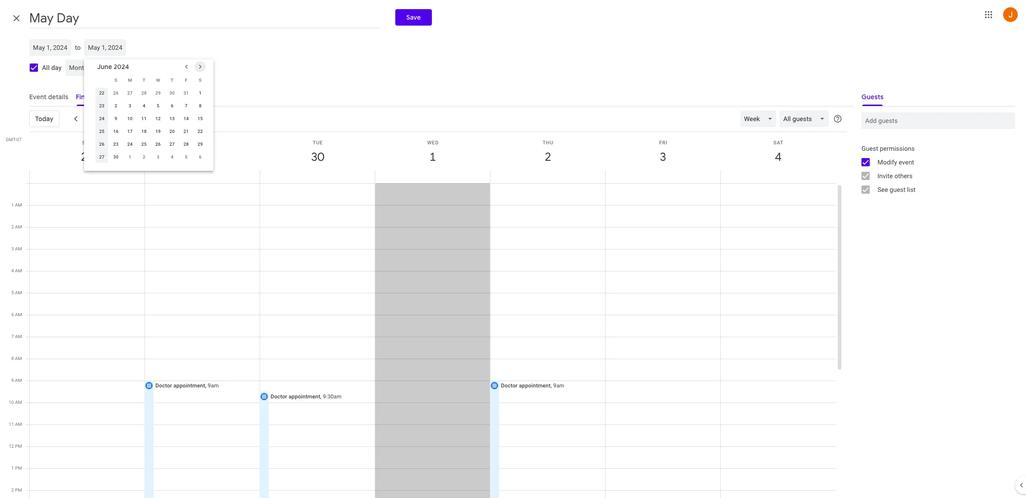 Task type: vqa. For each thing, say whether or not it's contained in the screenshot.
Highlanders inside the 26 Row
no



Task type: describe. For each thing, give the bounding box(es) containing it.
may 27 element
[[125, 88, 136, 99]]

5 am
[[11, 290, 22, 295]]

20 element
[[167, 126, 178, 137]]

all
[[42, 64, 50, 71]]

12 pm
[[9, 444, 22, 449]]

2024 inside navigation toolbar
[[148, 115, 162, 123]]

3 down may 27 element
[[129, 103, 131, 108]]

fri
[[660, 140, 668, 146]]

–
[[122, 115, 126, 123]]

thu
[[543, 140, 554, 146]]

save button
[[396, 9, 432, 26]]

2 9am from the left
[[554, 383, 565, 389]]

wed
[[427, 140, 439, 146]]

18
[[141, 129, 147, 134]]

0 vertical spatial 6
[[171, 103, 174, 108]]

29 for may 29 element
[[156, 91, 161, 96]]

0 horizontal spatial 24
[[99, 116, 104, 121]]

sunday, april 28 element
[[77, 147, 98, 168]]

save
[[407, 13, 421, 21]]

modify
[[878, 159, 898, 166]]

mon
[[196, 140, 209, 146]]

9 am
[[11, 378, 22, 383]]

27 for 27 element on the top left of the page
[[170, 142, 175, 147]]

row group inside 'june 2024' grid
[[95, 87, 207, 164]]

3 down 26 element
[[157, 155, 159, 160]]

31
[[184, 91, 189, 96]]

1 column header
[[375, 132, 491, 183]]

2 doctor appointment , 9am from the left
[[501, 383, 565, 389]]

2 inside thu 2
[[544, 150, 551, 165]]

6 for july 6 element
[[199, 155, 202, 160]]

july 6 element
[[195, 152, 206, 163]]

9 for 9 am
[[11, 378, 14, 383]]

8 for 8
[[199, 103, 202, 108]]

21 element
[[181, 126, 192, 137]]

july 3 element
[[153, 152, 164, 163]]

invite
[[878, 172, 893, 180]]

2 column header
[[490, 132, 606, 183]]

27 element
[[167, 139, 178, 150]]

16 element
[[110, 126, 121, 137]]

may 30 element
[[167, 88, 178, 99]]

guest permissions
[[862, 145, 915, 152]]

friday, may 3 element
[[653, 147, 674, 168]]

2 for july 2 element
[[143, 155, 145, 160]]

may 31 element
[[181, 88, 192, 99]]

7 for 7
[[185, 103, 188, 108]]

pm for 1 pm
[[15, 466, 22, 471]]

10 element
[[125, 113, 136, 124]]

4,
[[141, 115, 146, 123]]

15
[[198, 116, 203, 121]]

2 horizontal spatial appointment
[[519, 383, 551, 389]]

1 pm
[[11, 466, 22, 471]]

row containing 24
[[95, 113, 207, 125]]

july 5 element
[[181, 152, 192, 163]]

13
[[170, 116, 175, 121]]

tue
[[313, 140, 323, 146]]

14 element
[[181, 113, 192, 124]]

june
[[97, 63, 112, 71]]

all day
[[42, 64, 62, 71]]

2 for 2 pm
[[11, 488, 14, 493]]

25 element
[[139, 139, 150, 150]]

4 inside the sat 4
[[775, 150, 782, 165]]

july 1 element
[[125, 152, 136, 163]]

sun
[[82, 140, 93, 146]]

mon column header
[[145, 132, 260, 183]]

20
[[170, 129, 175, 134]]

22 inside 22 element
[[198, 129, 203, 134]]

f
[[185, 78, 188, 83]]

23 element
[[110, 139, 121, 150]]

1 vertical spatial 25
[[141, 142, 147, 147]]

may 26 element
[[110, 88, 121, 99]]

3 column header
[[605, 132, 721, 183]]

24 element
[[125, 139, 136, 150]]

07
[[16, 137, 21, 142]]

1 right 31 on the top of page
[[199, 91, 202, 96]]

11 am
[[9, 422, 22, 427]]

2 for 2 am
[[11, 225, 14, 230]]

pm for 12 pm
[[15, 444, 22, 449]]

navigation toolbar
[[29, 106, 847, 132]]

row containing 22
[[95, 87, 207, 100]]

m
[[128, 78, 132, 83]]

am for 7 am
[[15, 334, 22, 339]]

10 for 10 am
[[9, 400, 14, 405]]

am for 5 am
[[15, 290, 22, 295]]

10 for 10
[[127, 116, 133, 121]]

2 pm
[[11, 488, 22, 493]]

grid containing 28
[[0, 132, 844, 498]]

july 4 element
[[167, 152, 178, 163]]

may 28 element
[[139, 88, 150, 99]]

26 element
[[153, 139, 164, 150]]

4 down may 28 element
[[143, 103, 145, 108]]

0 horizontal spatial ,
[[205, 383, 206, 389]]

guest
[[890, 186, 906, 193]]

tue 30
[[311, 140, 324, 165]]

row containing 25
[[95, 125, 207, 138]]

row containing doctor appointment
[[26, 183, 836, 498]]

july 2 element
[[139, 152, 150, 163]]

am for 6 am
[[15, 312, 22, 317]]

to
[[75, 44, 81, 51]]

0 horizontal spatial 23
[[99, 103, 104, 108]]

11 for 11
[[141, 116, 147, 121]]

gmt-
[[6, 137, 16, 142]]

18 element
[[139, 126, 150, 137]]

29 element
[[195, 139, 206, 150]]

others
[[895, 172, 913, 180]]

june 2024 grid
[[93, 74, 207, 164]]

row containing 26
[[95, 138, 207, 151]]

6 for 6 am
[[11, 312, 14, 317]]

1 for 1 pm
[[11, 466, 14, 471]]

1 for 1 am
[[11, 203, 14, 208]]

28 column header
[[29, 132, 145, 183]]

1 doctor appointment , 9am from the left
[[155, 383, 219, 389]]

1 horizontal spatial doctor
[[271, 394, 287, 400]]



Task type: locate. For each thing, give the bounding box(es) containing it.
0 horizontal spatial 12
[[9, 444, 14, 449]]

0 horizontal spatial 6
[[11, 312, 14, 317]]

tuesday, april 30 element
[[307, 147, 328, 168]]

pm for 2 pm
[[15, 488, 22, 493]]

1 am
[[11, 203, 22, 208]]

1 horizontal spatial 22
[[198, 129, 203, 134]]

0 horizontal spatial appointment
[[174, 383, 205, 389]]

27 down the 20 element
[[170, 142, 175, 147]]

11 down 10 am
[[9, 422, 14, 427]]

1 horizontal spatial doctor appointment , 9am
[[501, 383, 565, 389]]

3 down fri
[[660, 150, 666, 165]]

cell
[[375, 183, 491, 498], [30, 183, 145, 498], [144, 183, 260, 498], [259, 183, 375, 498], [490, 183, 606, 498], [606, 183, 721, 498], [721, 183, 836, 498]]

7 am from the top
[[15, 334, 22, 339]]

s right f
[[199, 78, 202, 83]]

23 down 16 element at top
[[113, 142, 119, 147]]

17 element
[[125, 126, 136, 137]]

7
[[185, 103, 188, 108], [11, 334, 14, 339]]

9 for 9
[[115, 116, 117, 121]]

today button
[[29, 108, 59, 130]]

4 am from the top
[[15, 268, 22, 273]]

19 element
[[153, 126, 164, 137]]

0 vertical spatial 22
[[99, 91, 104, 96]]

0 horizontal spatial s
[[115, 78, 117, 83]]

30 element
[[110, 152, 121, 163]]

0 horizontal spatial 8
[[11, 356, 14, 361]]

3 pm from the top
[[15, 488, 22, 493]]

0 vertical spatial 8
[[199, 103, 202, 108]]

10
[[127, 116, 133, 121], [9, 400, 14, 405]]

1 vertical spatial 6
[[199, 155, 202, 160]]

row
[[95, 74, 207, 87], [95, 87, 207, 100], [95, 100, 207, 113], [95, 113, 207, 125], [95, 125, 207, 138], [95, 138, 207, 151], [95, 151, 207, 164], [26, 183, 836, 498]]

26 for may 26 element
[[113, 91, 119, 96]]

1 vertical spatial 2024
[[148, 115, 162, 123]]

0 vertical spatial 7
[[185, 103, 188, 108]]

0 vertical spatial 9
[[115, 116, 117, 121]]

30 for may 30 element
[[170, 91, 175, 96]]

0 vertical spatial 10
[[127, 116, 133, 121]]

2 down may 26 element
[[115, 103, 117, 108]]

1 vertical spatial 7
[[11, 334, 14, 339]]

2 down thu
[[544, 150, 551, 165]]

24 down 17 element on the left top of page
[[127, 142, 133, 147]]

grid
[[0, 132, 844, 498]]

2 down 25 element
[[143, 155, 145, 160]]

row group containing 22
[[95, 87, 207, 164]]

28 down 21 element
[[184, 142, 189, 147]]

13 element
[[167, 113, 178, 124]]

None field
[[65, 59, 181, 76], [741, 111, 780, 127], [780, 111, 833, 127], [65, 59, 181, 76], [741, 111, 780, 127], [780, 111, 833, 127]]

s
[[115, 78, 117, 83], [199, 78, 202, 83]]

am down the 2 am
[[15, 246, 22, 252]]

am for 9 am
[[15, 378, 22, 383]]

guest
[[862, 145, 879, 152]]

pm up 1 pm
[[15, 444, 22, 449]]

may
[[127, 115, 140, 123]]

6
[[171, 103, 174, 108], [199, 155, 202, 160], [11, 312, 14, 317]]

8
[[199, 103, 202, 108], [11, 356, 14, 361]]

8 am
[[11, 356, 22, 361]]

30 inside '30' column header
[[311, 150, 324, 165]]

t
[[143, 78, 145, 83], [171, 78, 174, 83]]

today
[[35, 115, 53, 123]]

apr 28 – may 4, 2024
[[101, 115, 162, 123]]

event
[[899, 159, 915, 166]]

28 inside 28 column header
[[80, 150, 93, 165]]

2 horizontal spatial 30
[[311, 150, 324, 165]]

1 horizontal spatial 29
[[198, 142, 203, 147]]

1 vertical spatial 9
[[11, 378, 14, 383]]

1 horizontal spatial 27
[[127, 91, 133, 96]]

6 am
[[11, 312, 22, 317]]

9 left –
[[115, 116, 117, 121]]

Title text field
[[29, 8, 381, 28]]

2 am
[[11, 225, 22, 230]]

7 am
[[11, 334, 22, 339]]

29 for 29 element
[[198, 142, 203, 147]]

8 up 9 am
[[11, 356, 14, 361]]

9am
[[208, 383, 219, 389], [554, 383, 565, 389]]

25 down '18' element on the top of the page
[[141, 142, 147, 147]]

1 horizontal spatial 23
[[113, 142, 119, 147]]

10 am
[[9, 400, 22, 405]]

0 horizontal spatial 2024
[[114, 63, 129, 71]]

2 horizontal spatial doctor
[[501, 383, 518, 389]]

t up may 30 element
[[171, 78, 174, 83]]

thursday, may 2 element
[[538, 147, 559, 168]]

28 left –
[[113, 115, 120, 123]]

26 down 19 element
[[156, 142, 161, 147]]

row containing s
[[95, 74, 207, 87]]

2 horizontal spatial 5
[[185, 155, 188, 160]]

8 for 8 am
[[11, 356, 14, 361]]

0 horizontal spatial 10
[[9, 400, 14, 405]]

pm down 1 pm
[[15, 488, 22, 493]]

thu 2
[[543, 140, 554, 165]]

11
[[141, 116, 147, 121], [9, 422, 14, 427]]

apr
[[101, 115, 111, 123]]

0 horizontal spatial 11
[[9, 422, 14, 427]]

30 column header
[[260, 132, 375, 183]]

5 for 5 am
[[11, 290, 14, 295]]

5 down 28 element
[[185, 155, 188, 160]]

7 for 7 am
[[11, 334, 14, 339]]

0 vertical spatial 25
[[99, 129, 104, 134]]

1 vertical spatial 23
[[113, 142, 119, 147]]

permissions
[[880, 145, 915, 152]]

28 element
[[181, 139, 192, 150]]

am down 5 am
[[15, 312, 22, 317]]

am up 12 pm
[[15, 422, 22, 427]]

1 pm from the top
[[15, 444, 22, 449]]

28 left may 29 element
[[141, 91, 147, 96]]

6 down may 30 element
[[171, 103, 174, 108]]

0 horizontal spatial 9am
[[208, 383, 219, 389]]

25 down apr
[[99, 129, 104, 134]]

26
[[113, 91, 119, 96], [99, 142, 104, 147], [156, 142, 161, 147]]

am up 9 am
[[15, 356, 22, 361]]

0 vertical spatial 24
[[99, 116, 104, 121]]

11 right may
[[141, 116, 147, 121]]

24 left –
[[99, 116, 104, 121]]

wednesday, may 1 element
[[423, 147, 444, 168]]

2 vertical spatial 6
[[11, 312, 14, 317]]

5 down may 29 element
[[157, 103, 159, 108]]

0 horizontal spatial doctor appointment , 9am
[[155, 383, 219, 389]]

2 horizontal spatial 26
[[156, 142, 161, 147]]

Guests text field
[[866, 113, 1012, 129]]

8 inside row
[[199, 103, 202, 108]]

28 inside 28 element
[[184, 142, 189, 147]]

30 down 23 element
[[113, 155, 119, 160]]

1 horizontal spatial 30
[[170, 91, 175, 96]]

12 element
[[153, 113, 164, 124]]

0 vertical spatial pm
[[15, 444, 22, 449]]

2 down 1 pm
[[11, 488, 14, 493]]

group
[[855, 142, 1016, 197]]

1 up the 2 am
[[11, 203, 14, 208]]

,
[[205, 383, 206, 389], [551, 383, 552, 389], [320, 394, 322, 400]]

1 s from the left
[[115, 78, 117, 83]]

1 horizontal spatial 24
[[127, 142, 133, 147]]

25
[[99, 129, 104, 134], [141, 142, 147, 147]]

am for 2 am
[[15, 225, 22, 230]]

pm up 2 pm
[[15, 466, 22, 471]]

19
[[156, 129, 161, 134]]

5 am from the top
[[15, 290, 22, 295]]

1 vertical spatial 8
[[11, 356, 14, 361]]

1 down wed
[[429, 150, 436, 165]]

am
[[15, 203, 22, 208], [15, 225, 22, 230], [15, 246, 22, 252], [15, 268, 22, 273], [15, 290, 22, 295], [15, 312, 22, 317], [15, 334, 22, 339], [15, 356, 22, 361], [15, 378, 22, 383], [15, 400, 22, 405], [15, 422, 22, 427]]

1 horizontal spatial appointment
[[289, 394, 320, 400]]

0 horizontal spatial 7
[[11, 334, 14, 339]]

23
[[99, 103, 104, 108], [113, 142, 119, 147]]

am down 6 am
[[15, 334, 22, 339]]

0 vertical spatial 5
[[157, 103, 159, 108]]

Start date text field
[[33, 42, 68, 53]]

doctor
[[155, 383, 172, 389], [501, 383, 518, 389], [271, 394, 287, 400]]

22 up "mon"
[[198, 129, 203, 134]]

26 for 26 element
[[156, 142, 161, 147]]

sun 28
[[80, 140, 93, 165]]

2 vertical spatial 27
[[99, 155, 104, 160]]

29 down w
[[156, 91, 161, 96]]

1 vertical spatial 11
[[9, 422, 14, 427]]

1 horizontal spatial 11
[[141, 116, 147, 121]]

s up may 26 element
[[115, 78, 117, 83]]

1 horizontal spatial 26
[[113, 91, 119, 96]]

doctor appointment , 9:30am
[[271, 394, 342, 400]]

gmt-07
[[6, 137, 21, 142]]

am up 6 am
[[15, 290, 22, 295]]

1 down 12 pm
[[11, 466, 14, 471]]

doctor appointment , 9am
[[155, 383, 219, 389], [501, 383, 565, 389]]

12
[[156, 116, 161, 121], [9, 444, 14, 449]]

3
[[129, 103, 131, 108], [660, 150, 666, 165], [157, 155, 159, 160], [11, 246, 14, 252]]

11 element
[[139, 113, 150, 124]]

2 vertical spatial pm
[[15, 488, 22, 493]]

24
[[99, 116, 104, 121], [127, 142, 133, 147]]

0 vertical spatial 12
[[156, 116, 161, 121]]

am for 4 am
[[15, 268, 22, 273]]

1 horizontal spatial 12
[[156, 116, 161, 121]]

1 9am from the left
[[208, 383, 219, 389]]

9:30am
[[323, 394, 342, 400]]

am for 11 am
[[15, 422, 22, 427]]

10 inside the 10 element
[[127, 116, 133, 121]]

30 inside may 30 element
[[170, 91, 175, 96]]

2
[[115, 103, 117, 108], [544, 150, 551, 165], [143, 155, 145, 160], [11, 225, 14, 230], [11, 488, 14, 493]]

0 horizontal spatial 26
[[99, 142, 104, 147]]

2 horizontal spatial 27
[[170, 142, 175, 147]]

am up the 2 am
[[15, 203, 22, 208]]

1 horizontal spatial 9am
[[554, 383, 565, 389]]

12 for 12 pm
[[9, 444, 14, 449]]

5 up 6 am
[[11, 290, 14, 295]]

1 vertical spatial 27
[[170, 142, 175, 147]]

7 down the may 31 element
[[185, 103, 188, 108]]

5 for july 5 element
[[185, 155, 188, 160]]

4
[[143, 103, 145, 108], [775, 150, 782, 165], [171, 155, 174, 160], [11, 268, 14, 273]]

1 horizontal spatial 25
[[141, 142, 147, 147]]

10 up 11 am
[[9, 400, 14, 405]]

10 right –
[[127, 116, 133, 121]]

2 horizontal spatial 6
[[199, 155, 202, 160]]

12 up 19 on the top left
[[156, 116, 161, 121]]

am up 3 am
[[15, 225, 22, 230]]

row containing 23
[[95, 100, 207, 113]]

12 for 12
[[156, 116, 161, 121]]

1
[[199, 91, 202, 96], [429, 150, 436, 165], [129, 155, 131, 160], [11, 203, 14, 208], [11, 466, 14, 471]]

1 am from the top
[[15, 203, 22, 208]]

0 horizontal spatial 22
[[99, 91, 104, 96]]

wed 1
[[427, 140, 439, 165]]

1 horizontal spatial 2024
[[148, 115, 162, 123]]

21
[[184, 129, 189, 134]]

11 am from the top
[[15, 422, 22, 427]]

12 down 11 am
[[9, 444, 14, 449]]

appointment
[[174, 383, 205, 389], [519, 383, 551, 389], [289, 394, 320, 400]]

1 vertical spatial 29
[[198, 142, 203, 147]]

am for 3 am
[[15, 246, 22, 252]]

29
[[156, 91, 161, 96], [198, 142, 203, 147]]

11 inside row
[[141, 116, 147, 121]]

3 am from the top
[[15, 246, 22, 252]]

4 down 27 element on the top left of the page
[[171, 155, 174, 160]]

30 down tue on the left top of the page
[[311, 150, 324, 165]]

1 vertical spatial 12
[[9, 444, 14, 449]]

5
[[157, 103, 159, 108], [185, 155, 188, 160], [11, 290, 14, 295]]

28 inside may 28 element
[[141, 91, 147, 96]]

0 horizontal spatial 25
[[99, 129, 104, 134]]

4 column header
[[721, 132, 836, 183]]

7 down 6 am
[[11, 334, 14, 339]]

2 horizontal spatial ,
[[551, 383, 552, 389]]

column header inside 'june 2024' grid
[[95, 74, 109, 87]]

4 up 5 am
[[11, 268, 14, 273]]

0 horizontal spatial 29
[[156, 91, 161, 96]]

3 inside fri 3
[[660, 150, 666, 165]]

modify event
[[878, 159, 915, 166]]

am up 5 am
[[15, 268, 22, 273]]

day
[[51, 64, 62, 71]]

1 vertical spatial 5
[[185, 155, 188, 160]]

30 left 31 on the top of page
[[170, 91, 175, 96]]

see guest list
[[878, 186, 916, 193]]

9 up 10 am
[[11, 378, 14, 383]]

sat 4
[[774, 140, 784, 165]]

4 down sat
[[775, 150, 782, 165]]

0 horizontal spatial 5
[[11, 290, 14, 295]]

9 inside row group
[[115, 116, 117, 121]]

28 down sun
[[80, 150, 93, 165]]

End date text field
[[88, 42, 123, 53]]

0 horizontal spatial doctor
[[155, 383, 172, 389]]

3 am
[[11, 246, 22, 252]]

9 am from the top
[[15, 378, 22, 383]]

22 element
[[195, 126, 206, 137]]

t up may 28 element
[[143, 78, 145, 83]]

saturday, may 4 element
[[768, 147, 789, 168]]

9
[[115, 116, 117, 121], [11, 378, 14, 383]]

22
[[99, 91, 104, 96], [198, 129, 203, 134]]

1 horizontal spatial 9
[[115, 116, 117, 121]]

1 inside july 1 element
[[129, 155, 131, 160]]

2 t from the left
[[171, 78, 174, 83]]

june 2024
[[97, 63, 129, 71]]

2 vertical spatial 5
[[11, 290, 14, 295]]

w
[[156, 78, 160, 83]]

am for 8 am
[[15, 356, 22, 361]]

pm
[[15, 444, 22, 449], [15, 466, 22, 471], [15, 488, 22, 493]]

29 down 22 element
[[198, 142, 203, 147]]

0 vertical spatial 2024
[[114, 63, 129, 71]]

26 left may 27 element
[[113, 91, 119, 96]]

27
[[127, 91, 133, 96], [170, 142, 175, 147], [99, 155, 104, 160]]

row group
[[95, 87, 207, 164]]

sat
[[774, 140, 784, 146]]

23 up apr
[[99, 103, 104, 108]]

11 for 11 am
[[9, 422, 14, 427]]

0 horizontal spatial t
[[143, 78, 145, 83]]

fri 3
[[660, 140, 668, 165]]

row containing 27
[[95, 151, 207, 164]]

column header
[[95, 74, 109, 87]]

1 horizontal spatial 5
[[157, 103, 159, 108]]

28 inside navigation toolbar
[[113, 115, 120, 123]]

0 vertical spatial 23
[[99, 103, 104, 108]]

22 left may 26 element
[[99, 91, 104, 96]]

0 horizontal spatial 27
[[99, 155, 104, 160]]

1 vertical spatial 22
[[198, 129, 203, 134]]

0 vertical spatial 27
[[127, 91, 133, 96]]

10 am from the top
[[15, 400, 22, 405]]

6 am from the top
[[15, 312, 22, 317]]

6 down 29 element
[[199, 155, 202, 160]]

12 inside 'june 2024' grid
[[156, 116, 161, 121]]

2 am from the top
[[15, 225, 22, 230]]

1 horizontal spatial ,
[[320, 394, 322, 400]]

1 horizontal spatial t
[[171, 78, 174, 83]]

am down 9 am
[[15, 400, 22, 405]]

15 element
[[195, 113, 206, 124]]

2 up 3 am
[[11, 225, 14, 230]]

6 down 5 am
[[11, 312, 14, 317]]

1 horizontal spatial s
[[199, 78, 202, 83]]

1 inside wed 1
[[429, 150, 436, 165]]

1 horizontal spatial 6
[[171, 103, 174, 108]]

17
[[127, 129, 133, 134]]

may 29 element
[[153, 88, 164, 99]]

group containing guest permissions
[[855, 142, 1016, 197]]

3 down the 2 am
[[11, 246, 14, 252]]

26 left 23 element
[[99, 142, 104, 147]]

28
[[141, 91, 147, 96], [113, 115, 120, 123], [184, 142, 189, 147], [80, 150, 93, 165]]

7 inside row group
[[185, 103, 188, 108]]

1 vertical spatial 10
[[9, 400, 14, 405]]

1 vertical spatial 24
[[127, 142, 133, 147]]

am down 8 am
[[15, 378, 22, 383]]

8 am from the top
[[15, 356, 22, 361]]

2 s from the left
[[199, 78, 202, 83]]

0 horizontal spatial 30
[[113, 155, 119, 160]]

30 inside 30 element
[[113, 155, 119, 160]]

am for 1 am
[[15, 203, 22, 208]]

27 for may 27 element
[[127, 91, 133, 96]]

list
[[908, 186, 916, 193]]

0 horizontal spatial 9
[[11, 378, 14, 383]]

1 down 24 element
[[129, 155, 131, 160]]

invite others
[[878, 172, 913, 180]]

1 horizontal spatial 7
[[185, 103, 188, 108]]

1 t from the left
[[143, 78, 145, 83]]

16
[[113, 129, 119, 134]]

2 pm from the top
[[15, 466, 22, 471]]

27 down m
[[127, 91, 133, 96]]

see
[[878, 186, 889, 193]]

0 vertical spatial 11
[[141, 116, 147, 121]]

1 horizontal spatial 8
[[199, 103, 202, 108]]

27 left 30 element
[[99, 155, 104, 160]]

1 horizontal spatial 10
[[127, 116, 133, 121]]

am for 10 am
[[15, 400, 22, 405]]

0 vertical spatial 29
[[156, 91, 161, 96]]

14
[[184, 116, 189, 121]]

2024 up m
[[114, 63, 129, 71]]

8 up 15
[[199, 103, 202, 108]]

1 for july 1 element
[[129, 155, 131, 160]]

1 vertical spatial pm
[[15, 466, 22, 471]]

30 for 30 element
[[113, 155, 119, 160]]

4 am
[[11, 268, 22, 273]]

2024 right 4,
[[148, 115, 162, 123]]

30
[[170, 91, 175, 96], [311, 150, 324, 165], [113, 155, 119, 160]]



